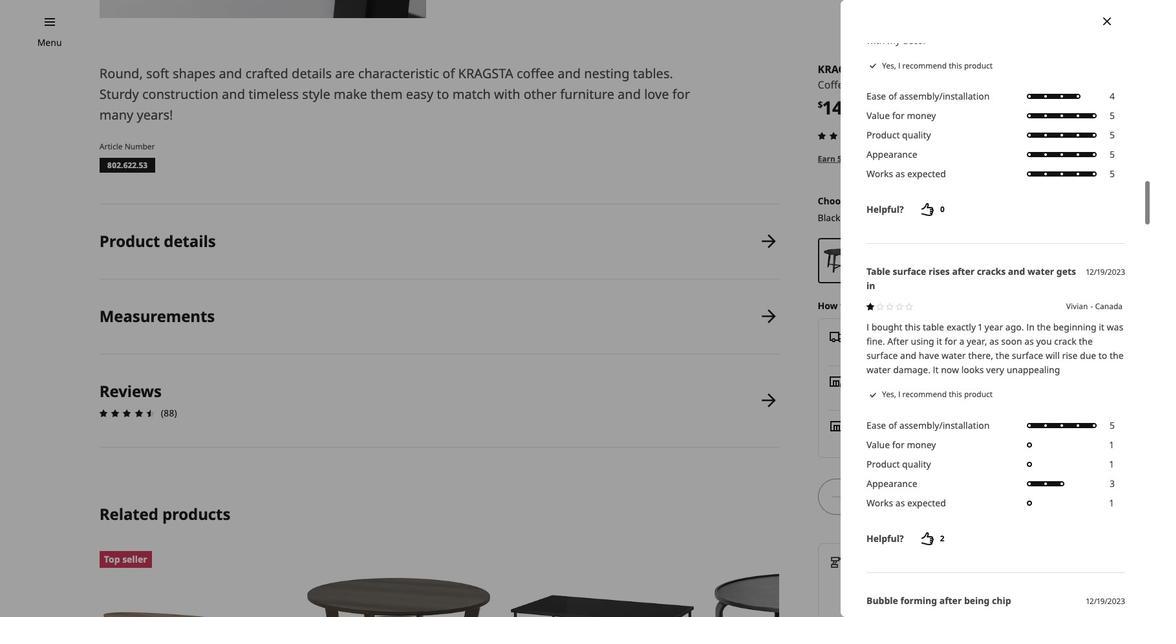 Task type: vqa. For each thing, say whether or not it's contained in the screenshot.
left the to
no



Task type: describe. For each thing, give the bounding box(es) containing it.
water inside table surface rises after cracks and water gets in
[[1028, 265, 1054, 277]]

bubble forming after being chip
[[867, 594, 1011, 607]]

shapes
[[173, 65, 216, 82]]

1 for product quality
[[1110, 458, 1114, 470]]

to for add to bag
[[997, 490, 1006, 502]]

products
[[162, 503, 230, 524]]

canton, mi button for pick up at
[[897, 388, 943, 401]]

5%
[[838, 153, 849, 164]]

crafted
[[245, 65, 288, 82]]

visa
[[981, 153, 997, 164]]

available inside available for 48146 estimated price $33
[[852, 569, 890, 581]]

top seller
[[104, 553, 147, 565]]

to inside round, soft shapes and crafted details are characteristic of kragsta coffee and nesting tables. sturdy construction and timeless style make them easy to match with other furniture and love for many years!
[[437, 85, 449, 103]]

for right the stock
[[892, 438, 905, 451]]

round, soft shapes and crafted details are characteristic of kragsta coffee and nesting tables. sturdy construction and timeless style make them easy to match with other furniture and love for many years!
[[100, 65, 690, 124]]

in stock at canton, mi
[[852, 433, 944, 445]]

3/8
[[927, 78, 943, 92]]

product details
[[100, 230, 216, 252]]

soon
[[1001, 335, 1022, 347]]

available inside delivery to 48146 available
[[868, 344, 906, 356]]

add
[[977, 490, 994, 502]]

0 button
[[909, 197, 960, 222]]

1 vertical spatial after
[[940, 594, 962, 607]]

delivery to 48146 available
[[855, 330, 932, 356]]

very
[[986, 363, 1004, 376]]

kragsta coffee table, white, 35 3/8 " image
[[871, 243, 906, 278]]

now
[[941, 363, 959, 376]]

using inside i bought this table exactly 1 year ago. in the beginning it was fine. after using it for a year, as soon as you crack the surface and have water there, the surface will rise due to the water damage. it now looks very unappealing
[[911, 335, 934, 347]]

card*.
[[1025, 153, 1049, 164]]

how
[[818, 299, 838, 312]]

exactly
[[947, 321, 976, 333]]

in stock at canton, mi group
[[852, 433, 944, 445]]

article number
[[100, 141, 155, 152]]

you
[[1036, 335, 1052, 347]]

article
[[100, 141, 123, 152]]

years!
[[137, 106, 173, 124]]

sturdy
[[100, 85, 139, 103]]

price
[[897, 583, 918, 595]]

1 horizontal spatial kragsta coffee table, black, 35 3/8 " image
[[823, 243, 858, 278]]

bag
[[1009, 490, 1026, 502]]

being
[[964, 594, 990, 607]]

to inside i bought this table exactly 1 year ago. in the beginning it was fine. after using it for a year, as soon as you crack the surface and have water there, the surface will rise due to the water damage. it now looks very unappealing
[[1099, 349, 1108, 361]]

table
[[923, 321, 944, 333]]

in for in store
[[852, 419, 861, 431]]

the inside i love the style of this coffee table. great size and looks good with my decor
[[891, 20, 905, 32]]

mi for pick up at canton, mi
[[932, 388, 943, 401]]

and inside table surface rises after cracks and water gets in
[[1008, 265, 1025, 277]]

for inside round, soft shapes and crafted details are characteristic of kragsta coffee and nesting tables. sturdy construction and timeless style make them easy to match with other furniture and love for many years!
[[672, 85, 690, 103]]

related products
[[100, 503, 230, 524]]

table
[[867, 265, 891, 277]]

surface up unappealing
[[1012, 349, 1043, 361]]

menu button
[[37, 36, 62, 50]]

borgeby coffee table, black, 27 1/2 " image
[[711, 551, 901, 617]]

1 horizontal spatial water
[[942, 349, 966, 361]]

stock
[[863, 433, 885, 445]]

timeless
[[248, 85, 299, 103]]

kragsta inside round, soft shapes and crafted details are characteristic of kragsta coffee and nesting tables. sturdy construction and timeless style make them easy to match with other furniture and love for many years!
[[458, 65, 513, 82]]

of up in stock at canton, mi
[[889, 419, 897, 431]]

pick up at canton, mi
[[852, 388, 943, 401]]

1 inside i bought this table exactly 1 year ago. in the beginning it was fine. after using it for a year, as soon as you crack the surface and have water there, the surface will rise due to the water damage. it now looks very unappealing
[[978, 321, 982, 333]]

product quality for 5
[[867, 129, 931, 141]]

0 horizontal spatial kragsta coffee table, black, 35 3/8 " image
[[100, 0, 426, 18]]

bubble
[[867, 594, 898, 607]]

earn 5% in rewards at ikea using the ikea visa credit card*. details > button
[[818, 153, 1085, 165]]

rise
[[1062, 349, 1078, 361]]

and down the nesting on the top right
[[618, 85, 641, 103]]

i up black, in the right top of the page
[[898, 60, 901, 71]]

up for pick up
[[873, 374, 886, 387]]

looks inside i bought this table exactly 1 year ago. in the beginning it was fine. after using it for a year, as soon as you crack the surface and have water there, the surface will rise due to the water damage. it now looks very unappealing
[[962, 363, 984, 376]]

in inside table surface rises after cracks and water gets in
[[867, 279, 875, 292]]

there,
[[968, 349, 993, 361]]

product inside product details button
[[100, 230, 160, 252]]

the inside button
[[947, 153, 960, 164]]

of inside i love the style of this coffee table. great size and looks good with my decor
[[930, 20, 938, 32]]

99
[[856, 98, 867, 111]]

credit
[[999, 153, 1023, 164]]

looks inside i love the style of this coffee table. great size and looks good with my decor
[[1076, 20, 1099, 32]]

coffee inside i love the style of this coffee table. great size and looks good with my decor
[[959, 20, 985, 32]]

product details heading
[[100, 230, 216, 252]]

and up furniture
[[558, 65, 581, 82]]

delivery
[[855, 330, 892, 342]]

product for 5
[[867, 129, 900, 141]]

0 horizontal spatial it
[[869, 299, 876, 312]]

i bought this table exactly 1 year ago. in the beginning it was fine. after using it for a year, as soon as you crack the surface and have water there, the surface will rise due to the water damage. it now looks very unappealing
[[867, 321, 1124, 376]]

vivian
[[1066, 301, 1088, 312]]

top seller link
[[100, 551, 290, 617]]

table,
[[852, 78, 879, 92]]

this inside i love the style of this coffee table. great size and looks good with my decor
[[941, 20, 956, 32]]

5 for works as expected
[[1110, 167, 1115, 180]]

it
[[933, 363, 939, 376]]

as down earn 5% in rewards at ikea using the ikea visa credit card*. details > button in the top right of the page
[[896, 167, 905, 180]]

menu
[[37, 36, 62, 49]]

35 3/8 " button
[[913, 77, 950, 93]]

works for 5
[[867, 167, 893, 180]]

2 button
[[909, 526, 960, 552]]

measurements
[[100, 305, 215, 327]]

2 ikea from the left
[[962, 153, 979, 164]]

expected for 5
[[907, 167, 946, 180]]

mi for in stock at canton, mi
[[934, 433, 944, 445]]

assembly/installation for 5
[[900, 419, 990, 431]]

other
[[524, 85, 557, 103]]

due
[[1080, 349, 1096, 361]]

surface inside table surface rises after cracks and water gets in
[[893, 265, 926, 277]]

ease for 5
[[867, 419, 886, 431]]

2 horizontal spatial it
[[1099, 321, 1105, 333]]

furniture
[[560, 85, 614, 103]]

nesting
[[584, 65, 630, 82]]

helpful? for '2' button at the bottom right
[[867, 532, 904, 544]]

2 vertical spatial water
[[867, 363, 891, 376]]

1 ikea from the left
[[904, 153, 921, 164]]

available for 48146 estimated price $33
[[852, 569, 936, 595]]

1 for value for money
[[1110, 438, 1114, 451]]

of left 35
[[889, 90, 897, 102]]

stockholm coffee table, walnut veneer, 70 7/8x23 1/4 " image
[[100, 551, 290, 617]]

money for 5
[[907, 109, 936, 122]]

$33
[[920, 583, 936, 595]]

change
[[1043, 299, 1075, 312]]

48146 for estimated price
[[907, 569, 932, 581]]

easy
[[406, 85, 433, 103]]

love inside i love the style of this coffee table. great size and looks good with my decor
[[872, 20, 889, 32]]

quality for 5
[[902, 129, 931, 141]]

product quality for 1
[[867, 458, 931, 470]]

dialog containing i love the style of this coffee table. great size and looks good with my decor
[[841, 0, 1151, 617]]

add to bag
[[977, 490, 1026, 502]]

35
[[913, 78, 925, 92]]

149
[[823, 95, 854, 120]]

value for money for 5
[[867, 109, 936, 122]]

ease for 4
[[867, 90, 886, 102]]

details
[[1051, 153, 1078, 164]]

are
[[335, 65, 355, 82]]

them
[[371, 85, 403, 103]]

0 horizontal spatial review: 4.3 out of 5 stars. total reviews: 88 image
[[96, 405, 158, 421]]

quality for 1
[[902, 458, 931, 470]]

good
[[1101, 20, 1123, 32]]

chip
[[992, 594, 1011, 607]]

for inside available for 48146 estimated price $33
[[893, 569, 905, 581]]

up for pick up at canton, mi
[[872, 388, 884, 401]]

love inside round, soft shapes and crafted details are characteristic of kragsta coffee and nesting tables. sturdy construction and timeless style make them easy to match with other furniture and love for many years!
[[644, 85, 669, 103]]

product for 1
[[867, 458, 900, 470]]

reviews
[[100, 380, 162, 401]]

year,
[[967, 335, 987, 347]]

seller
[[122, 553, 147, 565]]

earn 5% in rewards at ikea using the ikea visa credit card*. details >
[[818, 153, 1085, 164]]

to for how to get it
[[840, 299, 850, 312]]

unappealing
[[1007, 363, 1060, 376]]

vivian - canada
[[1066, 301, 1123, 312]]

1 horizontal spatial it
[[937, 335, 942, 347]]

as left you
[[1025, 335, 1034, 347]]

year
[[985, 321, 1003, 333]]

to for delivery to 48146 available
[[894, 330, 904, 342]]

will
[[1046, 349, 1060, 361]]

in for in stock at canton, mi
[[852, 433, 860, 445]]

how to get it
[[818, 299, 876, 312]]

appearance for 5
[[867, 148, 917, 160]]

using inside button
[[923, 153, 945, 164]]

i love the style of this coffee table. great size and looks good with my decor
[[867, 20, 1123, 47]]

in store
[[852, 419, 887, 431]]

the up due
[[1079, 335, 1093, 347]]

this down the now
[[949, 389, 962, 400]]

black,
[[882, 78, 910, 92]]

5 for appearance
[[1110, 148, 1115, 160]]

2 recommend from the top
[[903, 389, 947, 400]]

for down black, in the right top of the page
[[892, 109, 905, 122]]

details inside round, soft shapes and crafted details are characteristic of kragsta coffee and nesting tables. sturdy construction and timeless style make them easy to match with other furniture and love for many years!
[[292, 65, 332, 82]]

and inside i love the style of this coffee table. great size and looks good with my decor
[[1058, 20, 1074, 32]]

and right 'shapes'
[[219, 65, 242, 82]]

i inside i bought this table exactly 1 year ago. in the beginning it was fine. after using it for a year, as soon as you crack the surface and have water there, the surface will rise due to the water damage. it now looks very unappealing
[[867, 321, 869, 333]]

of inside round, soft shapes and crafted details are characteristic of kragsta coffee and nesting tables. sturdy construction and timeless style make them easy to match with other furniture and love for many years!
[[443, 65, 455, 82]]

coffee
[[818, 78, 850, 92]]

document containing i love the style of this coffee table. great size and looks good with my decor
[[841, 0, 1151, 617]]

pick up
[[852, 374, 886, 387]]



Task type: locate. For each thing, give the bounding box(es) containing it.
list containing product details
[[96, 204, 779, 447]]

(88) for review: 4.3 out of 5 stars. total reviews: 88 image in the (88) button
[[879, 129, 895, 141]]

for up price
[[893, 569, 905, 581]]

1 vertical spatial style
[[302, 85, 330, 103]]

canton, for in stock at
[[898, 433, 931, 445]]

5 for value for money
[[1110, 109, 1115, 122]]

1 vertical spatial up
[[872, 388, 884, 401]]

(88) button
[[814, 128, 895, 143]]

1 vertical spatial canton,
[[898, 433, 931, 445]]

water up the now
[[942, 349, 966, 361]]

mi down pick up at canton, mi "group" on the right bottom of page
[[934, 433, 944, 445]]

1 vertical spatial product quality
[[867, 458, 931, 470]]

yes, up black, in the right top of the page
[[882, 60, 896, 71]]

match
[[453, 85, 491, 103]]

recommend down it
[[903, 389, 947, 400]]

1 ease of assembly/installation from the top
[[867, 90, 990, 102]]

mi
[[932, 388, 943, 401], [934, 433, 944, 445]]

äsperöd coffee table, black/glass black, 45 1/4x22 7/8 " image
[[507, 551, 698, 617]]

1 yes, i recommend this product from the top
[[882, 60, 993, 71]]

size
[[1039, 20, 1055, 32]]

in up "in stock at canton, mi" group
[[852, 419, 861, 431]]

48146 for available
[[906, 330, 932, 342]]

1 helpful? from the top
[[867, 203, 904, 215]]

1 vertical spatial product
[[964, 389, 993, 400]]

choose color black
[[818, 195, 876, 224]]

i up table,
[[867, 20, 869, 32]]

product quality down "in stock at canton, mi" group
[[867, 458, 931, 470]]

0 vertical spatial up
[[873, 374, 886, 387]]

at right rewards
[[894, 153, 902, 164]]

pick for pick up at canton, mi
[[852, 388, 869, 401]]

great
[[1013, 20, 1037, 32]]

1 vertical spatial works as expected
[[867, 497, 946, 509]]

gets
[[1057, 265, 1076, 277]]

2 vertical spatial at
[[887, 433, 896, 445]]

ago.
[[1006, 321, 1024, 333]]

0 vertical spatial coffee
[[959, 20, 985, 32]]

store for in store
[[864, 419, 887, 431]]

for inside i bought this table exactly 1 year ago. in the beginning it was fine. after using it for a year, as soon as you crack the surface and have water there, the surface will rise due to the water damage. it now looks very unappealing
[[945, 335, 957, 347]]

using
[[923, 153, 945, 164], [911, 335, 934, 347]]

1 vertical spatial yes, i recommend this product
[[882, 389, 993, 400]]

0 horizontal spatial details
[[164, 230, 216, 252]]

as right quantity input value text field
[[896, 497, 905, 509]]

1 vertical spatial canton, mi button
[[898, 433, 944, 445]]

5 for ease of assembly/installation
[[1110, 419, 1115, 431]]

1 vertical spatial love
[[644, 85, 669, 103]]

yes, i recommend this product down it
[[882, 389, 993, 400]]

color
[[853, 195, 876, 207]]

after inside table surface rises after cracks and water gets in
[[952, 265, 975, 277]]

after right rises
[[952, 265, 975, 277]]

0 vertical spatial works as expected
[[867, 167, 946, 180]]

tables.
[[633, 65, 673, 82]]

0 vertical spatial quality
[[902, 129, 931, 141]]

0 vertical spatial 48146
[[906, 330, 932, 342]]

0 vertical spatial review: 4.3 out of 5 stars. total reviews: 88 image
[[814, 128, 877, 143]]

1 vertical spatial money
[[907, 438, 936, 451]]

1 works as expected from the top
[[867, 167, 946, 180]]

with left my
[[867, 34, 885, 47]]

style left make
[[302, 85, 330, 103]]

decor
[[903, 34, 927, 47]]

1 horizontal spatial love
[[872, 20, 889, 32]]

in inside i bought this table exactly 1 year ago. in the beginning it was fine. after using it for a year, as soon as you crack the surface and have water there, the surface will rise due to the water damage. it now looks very unappealing
[[1027, 321, 1035, 333]]

surface down fine.
[[867, 349, 898, 361]]

Quantity input value text field
[[849, 478, 867, 515]]

kragsta coffee table, black, 35 3/8 " image left table
[[823, 243, 858, 278]]

table surface rises after cracks and water gets in
[[867, 265, 1076, 292]]

1 appearance from the top
[[867, 148, 917, 160]]

0 vertical spatial 12/19/2023
[[1086, 266, 1125, 277]]

1 vertical spatial 48146
[[907, 569, 932, 581]]

1 vertical spatial looks
[[962, 363, 984, 376]]

1 vertical spatial (88)
[[161, 407, 177, 419]]

2 horizontal spatial water
[[1028, 265, 1054, 277]]

1 money from the top
[[907, 109, 936, 122]]

0 vertical spatial product quality
[[867, 129, 931, 141]]

2 product from the top
[[964, 389, 993, 400]]

0 horizontal spatial ikea
[[904, 153, 921, 164]]

1 horizontal spatial with
[[867, 34, 885, 47]]

0 vertical spatial money
[[907, 109, 936, 122]]

0 vertical spatial it
[[869, 299, 876, 312]]

value for money for 1
[[867, 438, 936, 451]]

0 vertical spatial at
[[894, 153, 902, 164]]

1 horizontal spatial store
[[1078, 299, 1100, 312]]

works as expected for 1
[[867, 497, 946, 509]]

the up my
[[891, 20, 905, 32]]

i up fine.
[[867, 321, 869, 333]]

0 vertical spatial pick
[[852, 374, 871, 387]]

3
[[1110, 477, 1115, 489]]

0 vertical spatial expected
[[907, 167, 946, 180]]

yes, i recommend this product up 3/8
[[882, 60, 993, 71]]

it right get
[[869, 299, 876, 312]]

after
[[952, 265, 975, 277], [940, 594, 962, 607]]

this up "
[[949, 60, 962, 71]]

1 quality from the top
[[902, 129, 931, 141]]

2 ease from the top
[[867, 419, 886, 431]]

48146
[[906, 330, 932, 342], [907, 569, 932, 581]]

1 expected from the top
[[907, 167, 946, 180]]

1 vertical spatial works
[[867, 497, 893, 509]]

1 horizontal spatial kragsta
[[818, 62, 864, 76]]

this
[[941, 20, 956, 32], [949, 60, 962, 71], [905, 321, 921, 333], [949, 389, 962, 400]]

and
[[1058, 20, 1074, 32], [219, 65, 242, 82], [558, 65, 581, 82], [222, 85, 245, 103], [618, 85, 641, 103], [1008, 265, 1025, 277], [900, 349, 917, 361]]

5 for product quality
[[1110, 129, 1115, 141]]

expected for 1
[[907, 497, 946, 509]]

1 product quality from the top
[[867, 129, 931, 141]]

with inside round, soft shapes and crafted details are characteristic of kragsta coffee and nesting tables. sturdy construction and timeless style make them easy to match with other furniture and love for many years!
[[494, 85, 520, 103]]

0 vertical spatial ease of assembly/installation
[[867, 90, 990, 102]]

2 vertical spatial in
[[852, 433, 860, 445]]

1 pick from the top
[[852, 374, 871, 387]]

5 5 from the top
[[1110, 419, 1115, 431]]

recommend
[[903, 60, 947, 71], [903, 389, 947, 400]]

2 yes, i recommend this product from the top
[[882, 389, 993, 400]]

(88) up rewards
[[879, 129, 895, 141]]

number
[[125, 141, 155, 152]]

product details button
[[100, 204, 779, 279]]

at right the stock
[[887, 433, 896, 445]]

1 vertical spatial details
[[164, 230, 216, 252]]

4
[[1110, 90, 1115, 102]]

0 vertical spatial available
[[868, 344, 906, 356]]

(88) down reviews
[[161, 407, 177, 419]]

1 vertical spatial water
[[942, 349, 966, 361]]

surface left rises
[[893, 265, 926, 277]]

0 vertical spatial after
[[952, 265, 975, 277]]

2
[[940, 533, 945, 544]]

"
[[946, 78, 950, 92]]

1 horizontal spatial in
[[867, 279, 875, 292]]

1 works from the top
[[867, 167, 893, 180]]

0 vertical spatial mi
[[932, 388, 943, 401]]

0 vertical spatial ease
[[867, 90, 886, 102]]

to right fine.
[[894, 330, 904, 342]]

works as expected down rewards
[[867, 167, 946, 180]]

1 value from the top
[[867, 109, 890, 122]]

1 ease from the top
[[867, 90, 886, 102]]

ikea
[[904, 153, 921, 164], [962, 153, 979, 164]]

0 vertical spatial store
[[1078, 299, 1100, 312]]

0 vertical spatial love
[[872, 20, 889, 32]]

0 vertical spatial value for money
[[867, 109, 936, 122]]

0 horizontal spatial with
[[494, 85, 520, 103]]

0 vertical spatial using
[[923, 153, 945, 164]]

kragsta inside kragsta coffee table, black, 35 3/8 " $ 149 99
[[818, 62, 864, 76]]

after right $33
[[940, 594, 962, 607]]

recommend up 35
[[903, 60, 947, 71]]

document
[[841, 0, 1151, 617]]

0 vertical spatial details
[[292, 65, 332, 82]]

construction
[[142, 85, 219, 103]]

2 vertical spatial it
[[937, 335, 942, 347]]

at for pick up
[[886, 388, 894, 401]]

2 quality from the top
[[902, 458, 931, 470]]

in inside button
[[851, 153, 859, 164]]

at
[[894, 153, 902, 164], [886, 388, 894, 401], [887, 433, 896, 445]]

48146 inside delivery to 48146 available
[[906, 330, 932, 342]]

1 horizontal spatial (88)
[[879, 129, 895, 141]]

kragsta
[[818, 62, 864, 76], [458, 65, 513, 82]]

0 vertical spatial helpful?
[[867, 203, 904, 215]]

surface
[[893, 265, 926, 277], [867, 349, 898, 361], [1012, 349, 1043, 361]]

water down fine.
[[867, 363, 891, 376]]

review: 4.3 out of 5 stars. total reviews: 88 image up 5%
[[814, 128, 877, 143]]

love down tables.
[[644, 85, 669, 103]]

value for 1
[[867, 438, 890, 451]]

for left the a
[[945, 335, 957, 347]]

ease right 149
[[867, 90, 886, 102]]

expected up '2' button at the bottom right
[[907, 497, 946, 509]]

1 horizontal spatial review: 4.3 out of 5 stars. total reviews: 88 image
[[814, 128, 877, 143]]

with inside i love the style of this coffee table. great size and looks good with my decor
[[867, 34, 885, 47]]

1 vertical spatial ease
[[867, 419, 886, 431]]

earn
[[818, 153, 836, 164]]

2 money from the top
[[907, 438, 936, 451]]

1 5 from the top
[[1110, 109, 1115, 122]]

the down was
[[1110, 349, 1124, 361]]

cracks
[[977, 265, 1006, 277]]

value up (88) button at the top right
[[867, 109, 890, 122]]

assembly/installation
[[900, 90, 990, 102], [900, 419, 990, 431]]

1 horizontal spatial coffee
[[959, 20, 985, 32]]

at for in store
[[887, 433, 896, 445]]

12/19/2023 for table surface rises after cracks and water gets in
[[1086, 266, 1125, 277]]

in down table
[[867, 279, 875, 292]]

ease of assembly/installation for 4
[[867, 90, 990, 102]]

my
[[887, 34, 900, 47]]

1 vertical spatial expected
[[907, 497, 946, 509]]

works for 1
[[867, 497, 893, 509]]

round,
[[100, 65, 143, 82]]

style inside round, soft shapes and crafted details are characteristic of kragsta coffee and nesting tables. sturdy construction and timeless style make them easy to match with other furniture and love for many years!
[[302, 85, 330, 103]]

quality down "in stock at canton, mi" group
[[902, 458, 931, 470]]

0 horizontal spatial store
[[864, 419, 887, 431]]

2 helpful? from the top
[[867, 532, 904, 544]]

this inside i bought this table exactly 1 year ago. in the beginning it was fine. after using it for a year, as soon as you crack the surface and have water there, the surface will rise due to the water damage. it now looks very unappealing
[[905, 321, 921, 333]]

was
[[1107, 321, 1124, 333]]

kragsta coffee table, black, 35 3/8 " image up crafted
[[100, 0, 426, 18]]

in right ago.
[[1027, 321, 1035, 333]]

1 yes, from the top
[[882, 60, 896, 71]]

48146 up $33
[[907, 569, 932, 581]]

1 vertical spatial appearance
[[867, 477, 917, 489]]

2 assembly/installation from the top
[[900, 419, 990, 431]]

ikea right rewards
[[904, 153, 921, 164]]

helpful? for 0 button
[[867, 203, 904, 215]]

2 yes, from the top
[[882, 389, 896, 400]]

1 value for money from the top
[[867, 109, 936, 122]]

48146 up have
[[906, 330, 932, 342]]

style inside i love the style of this coffee table. great size and looks good with my decor
[[908, 20, 927, 32]]

store
[[1078, 299, 1100, 312], [864, 419, 887, 431]]

0 horizontal spatial coffee
[[517, 65, 554, 82]]

at inside earn 5% in rewards at ikea using the ikea visa credit card*. details > button
[[894, 153, 902, 164]]

2 value from the top
[[867, 438, 890, 451]]

this up the after
[[905, 321, 921, 333]]

make
[[334, 85, 367, 103]]

4 5 from the top
[[1110, 167, 1115, 180]]

estimated
[[852, 583, 895, 595]]

2 product quality from the top
[[867, 458, 931, 470]]

0 horizontal spatial water
[[867, 363, 891, 376]]

with
[[867, 34, 885, 47], [494, 85, 520, 103]]

ease of assembly/installation for 5
[[867, 419, 990, 431]]

coffee inside round, soft shapes and crafted details are characteristic of kragsta coffee and nesting tables. sturdy construction and timeless style make them easy to match with other furniture and love for many years!
[[517, 65, 554, 82]]

0 horizontal spatial in
[[851, 153, 859, 164]]

and inside i bought this table exactly 1 year ago. in the beginning it was fine. after using it for a year, as soon as you crack the surface and have water there, the surface will rise due to the water damage. it now looks very unappealing
[[900, 349, 917, 361]]

damage.
[[893, 363, 931, 376]]

bought
[[872, 321, 903, 333]]

0 vertical spatial value
[[867, 109, 890, 122]]

water left gets
[[1028, 265, 1054, 277]]

review: 4.3 out of 5 stars. total reviews: 88 image
[[814, 128, 877, 143], [96, 405, 158, 421]]

pick down pick up
[[852, 388, 869, 401]]

1 vertical spatial product
[[100, 230, 160, 252]]

1 vertical spatial store
[[864, 419, 887, 431]]

many
[[100, 106, 133, 124]]

details
[[292, 65, 332, 82], [164, 230, 216, 252]]

i
[[867, 20, 869, 32], [898, 60, 901, 71], [867, 321, 869, 333], [898, 389, 901, 400]]

it left was
[[1099, 321, 1105, 333]]

0 vertical spatial assembly/installation
[[900, 90, 990, 102]]

style up the decor
[[908, 20, 927, 32]]

canada
[[1095, 301, 1123, 312]]

1 vertical spatial in
[[852, 419, 861, 431]]

appearance for 3
[[867, 477, 917, 489]]

2 5 from the top
[[1110, 129, 1115, 141]]

value down 'in store'
[[867, 438, 890, 451]]

0 horizontal spatial looks
[[962, 363, 984, 376]]

up up the pick up at canton, mi
[[873, 374, 886, 387]]

0 vertical spatial in
[[1027, 321, 1035, 333]]

have
[[919, 349, 939, 361]]

0 vertical spatial product
[[867, 129, 900, 141]]

and left timeless
[[222, 85, 245, 103]]

for down tables.
[[672, 85, 690, 103]]

mi down it
[[932, 388, 943, 401]]

5
[[1110, 109, 1115, 122], [1110, 129, 1115, 141], [1110, 148, 1115, 160], [1110, 167, 1115, 180], [1110, 419, 1115, 431]]

1 vertical spatial in
[[867, 279, 875, 292]]

using up 0 button
[[923, 153, 945, 164]]

12/19/2023 for bubble forming after being chip
[[1086, 596, 1125, 607]]

canton, for pick up at
[[897, 388, 930, 401]]

1 horizontal spatial ikea
[[962, 153, 979, 164]]

1 vertical spatial using
[[911, 335, 934, 347]]

ikea left "visa"
[[962, 153, 979, 164]]

to left bag
[[997, 490, 1006, 502]]

list
[[96, 204, 779, 447]]

reviews heading
[[100, 380, 162, 401]]

review: 4.3 out of 5 stars. total reviews: 88 image inside (88) button
[[814, 128, 877, 143]]

money right the stock
[[907, 438, 936, 451]]

of up match
[[443, 65, 455, 82]]

(88) inside button
[[879, 129, 895, 141]]

12/19/2023
[[1086, 266, 1125, 277], [1086, 596, 1125, 607]]

it down table
[[937, 335, 942, 347]]

0 vertical spatial canton, mi button
[[897, 388, 943, 401]]

up down pick up
[[872, 388, 884, 401]]

as down year
[[990, 335, 999, 347]]

store inside change store 'button'
[[1078, 299, 1100, 312]]

1 vertical spatial at
[[886, 388, 894, 401]]

dialog
[[841, 0, 1151, 617]]

canton, mi button down damage.
[[897, 388, 943, 401]]

1 vertical spatial available
[[852, 569, 890, 581]]

expected down earn 5% in rewards at ikea using the ikea visa credit card*. details > button in the top right of the page
[[907, 167, 946, 180]]

1 recommend from the top
[[903, 60, 947, 71]]

1 vertical spatial helpful?
[[867, 532, 904, 544]]

pick for pick up
[[852, 374, 871, 387]]

1 horizontal spatial details
[[292, 65, 332, 82]]

(88) for the leftmost review: 4.3 out of 5 stars. total reviews: 88 image
[[161, 407, 177, 419]]

and up damage.
[[900, 349, 917, 361]]

coffee
[[959, 20, 985, 32], [517, 65, 554, 82]]

2 appearance from the top
[[867, 477, 917, 489]]

1 for works as expected
[[1110, 497, 1114, 509]]

1 horizontal spatial looks
[[1076, 20, 1099, 32]]

3 5 from the top
[[1110, 148, 1115, 160]]

money for 1
[[907, 438, 936, 451]]

black
[[818, 211, 840, 224]]

expected
[[907, 167, 946, 180], [907, 497, 946, 509]]

to inside "button"
[[997, 490, 1006, 502]]

available up the estimated
[[852, 569, 890, 581]]

available
[[868, 344, 906, 356], [852, 569, 890, 581]]

0 vertical spatial water
[[1028, 265, 1054, 277]]

using up have
[[911, 335, 934, 347]]

works down rewards
[[867, 167, 893, 180]]

0 vertical spatial appearance
[[867, 148, 917, 160]]

and right size
[[1058, 20, 1074, 32]]

appearance right quantity input value text field
[[867, 477, 917, 489]]

1 vertical spatial assembly/installation
[[900, 419, 990, 431]]

helpful?
[[867, 203, 904, 215], [867, 532, 904, 544]]

0 vertical spatial product
[[964, 60, 993, 71]]

2 works from the top
[[867, 497, 893, 509]]

works as expected up '2' button at the bottom right
[[867, 497, 946, 509]]

available down delivery
[[868, 344, 906, 356]]

at down damage.
[[886, 388, 894, 401]]

2 pick from the top
[[852, 388, 869, 401]]

value
[[867, 109, 890, 122], [867, 438, 890, 451]]

0 vertical spatial yes, i recommend this product
[[882, 60, 993, 71]]

works as expected for 5
[[867, 167, 946, 180]]

money down 35
[[907, 109, 936, 122]]

the up you
[[1037, 321, 1051, 333]]

pick up at canton, mi group
[[852, 388, 943, 401]]

kragsta coffee table, black, 35 3/8 " $ 149 99
[[818, 62, 950, 120]]

value for money down 'in store'
[[867, 438, 936, 451]]

in left the stock
[[852, 433, 860, 445]]

for
[[672, 85, 690, 103], [892, 109, 905, 122], [945, 335, 957, 347], [892, 438, 905, 451], [893, 569, 905, 581]]

0 vertical spatial kragsta coffee table, black, 35 3/8 " image
[[100, 0, 426, 18]]

measurements heading
[[100, 305, 215, 327]]

1 assembly/installation from the top
[[900, 90, 990, 102]]

to right easy at left top
[[437, 85, 449, 103]]

ease up the stock
[[867, 419, 886, 431]]

change store button
[[1043, 299, 1100, 313]]

48146 inside available for 48146 estimated price $33
[[907, 569, 932, 581]]

assembly/installation for 4
[[900, 90, 990, 102]]

1 vertical spatial review: 4.3 out of 5 stars. total reviews: 88 image
[[96, 405, 158, 421]]

0 horizontal spatial (88)
[[161, 407, 177, 419]]

48146 button
[[907, 569, 932, 581]]

2 expected from the top
[[907, 497, 946, 509]]

to left get
[[840, 299, 850, 312]]

works right quantity input value text field
[[867, 497, 893, 509]]

crack
[[1054, 335, 1077, 347]]

after
[[888, 335, 909, 347]]

the up very
[[996, 349, 1010, 361]]

1 vertical spatial kragsta coffee table, black, 35 3/8 " image
[[823, 243, 858, 278]]

ease of assembly/installation
[[867, 90, 990, 102], [867, 419, 990, 431]]

right image
[[1073, 335, 1089, 351]]

in right 5%
[[851, 153, 859, 164]]

in
[[1027, 321, 1035, 333], [852, 419, 861, 431], [852, 433, 860, 445]]

value for 5
[[867, 109, 890, 122]]

1 vertical spatial coffee
[[517, 65, 554, 82]]

this left table.
[[941, 20, 956, 32]]

ease
[[867, 90, 886, 102], [867, 419, 886, 431]]

0 vertical spatial recommend
[[903, 60, 947, 71]]

0
[[940, 204, 945, 215]]

pick
[[852, 374, 871, 387], [852, 388, 869, 401]]

kragsta up match
[[458, 65, 513, 82]]

kragsta coffee table, black, 35 3/8 " image
[[100, 0, 426, 18], [823, 243, 858, 278]]

style
[[908, 20, 927, 32], [302, 85, 330, 103]]

appearance down (88) button at the top right
[[867, 148, 917, 160]]

1 horizontal spatial style
[[908, 20, 927, 32]]

helpful? up available for 48146 estimated price $33
[[867, 532, 904, 544]]

store for change store
[[1078, 299, 1100, 312]]

details inside button
[[164, 230, 216, 252]]

1 12/19/2023 from the top
[[1086, 266, 1125, 277]]

0 horizontal spatial style
[[302, 85, 330, 103]]

jakobsfors coffee table, dark brown stained oak veneer, 31 1/2 " image
[[303, 551, 494, 617]]

coffee left table.
[[959, 20, 985, 32]]

canton, mi button for in stock at
[[898, 433, 944, 445]]

2 works as expected from the top
[[867, 497, 946, 509]]

yes, down pick up
[[882, 389, 896, 400]]

table.
[[987, 20, 1011, 32]]

i inside i love the style of this coffee table. great size and looks good with my decor
[[867, 20, 869, 32]]

1 product from the top
[[964, 60, 993, 71]]

0 vertical spatial in
[[851, 153, 859, 164]]

forming
[[901, 594, 937, 607]]

to inside delivery to 48146 available
[[894, 330, 904, 342]]

looks left the "good"
[[1076, 20, 1099, 32]]

2 value for money from the top
[[867, 438, 936, 451]]

1 vertical spatial 12/19/2023
[[1086, 596, 1125, 607]]

2 12/19/2023 from the top
[[1086, 596, 1125, 607]]

2 ease of assembly/installation from the top
[[867, 419, 990, 431]]

i down damage.
[[898, 389, 901, 400]]



